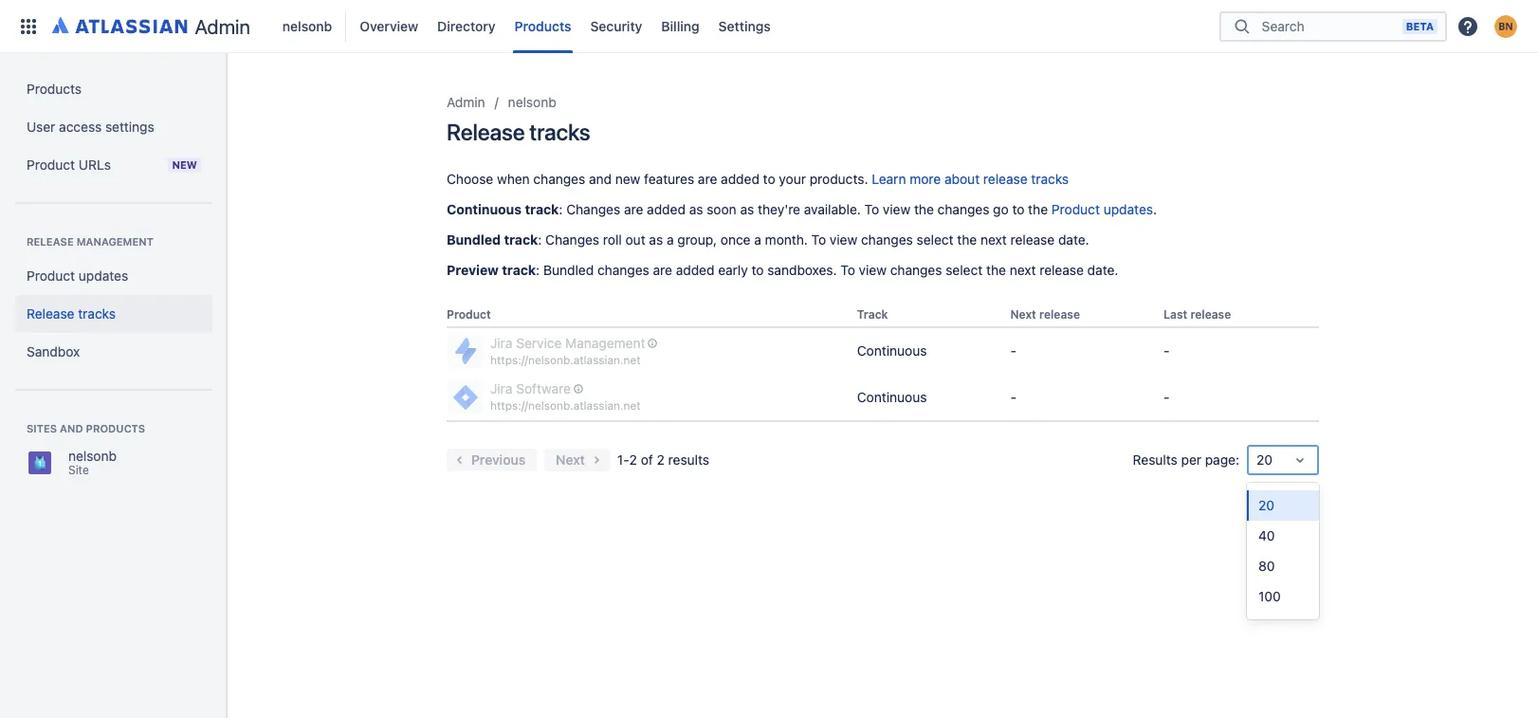 Task type: locate. For each thing, give the bounding box(es) containing it.
2 vertical spatial continuous
[[857, 389, 927, 405]]

nelsonb site
[[68, 448, 117, 477]]

release
[[447, 119, 525, 145], [27, 235, 74, 248], [27, 305, 74, 322]]

and right sites
[[60, 422, 83, 435]]

out
[[626, 231, 646, 248]]

to
[[763, 171, 776, 187], [1013, 201, 1025, 217], [752, 262, 764, 278]]

1 vertical spatial tracks
[[1032, 171, 1069, 187]]

to right month.
[[812, 231, 826, 248]]

nelsonb up "when"
[[508, 94, 557, 110]]

changes left roll at the left top
[[546, 231, 600, 248]]

1 vertical spatial products link
[[15, 70, 213, 108]]

changes down the about
[[938, 201, 990, 217]]

view
[[883, 201, 911, 217], [830, 231, 858, 248], [859, 262, 887, 278]]

tracks up "when"
[[530, 119, 590, 145]]

2 horizontal spatial to
[[865, 201, 880, 217]]

0 vertical spatial 20
[[1257, 451, 1273, 467]]

0 horizontal spatial as
[[649, 231, 663, 248]]

1 horizontal spatial products
[[515, 18, 572, 34]]

new
[[616, 171, 641, 187]]

sandboxes.
[[768, 262, 837, 278]]

0 vertical spatial admin link
[[46, 11, 258, 41]]

to
[[865, 201, 880, 217], [812, 231, 826, 248], [841, 262, 856, 278]]

2 https://nelsonb.atlassian.net from the top
[[490, 398, 641, 413]]

0 vertical spatial date.
[[1059, 231, 1090, 248]]

tracks up sandbox link
[[78, 305, 116, 322]]

nelsonb
[[283, 18, 332, 34], [508, 94, 557, 110], [68, 448, 117, 464]]

1 horizontal spatial updates
[[1104, 201, 1154, 217]]

1 vertical spatial next
[[1010, 262, 1036, 278]]

release right next
[[1040, 307, 1081, 322]]

release
[[984, 171, 1028, 187], [1011, 231, 1055, 248], [1040, 262, 1084, 278], [1040, 307, 1081, 322], [1191, 307, 1232, 322]]

release up go
[[984, 171, 1028, 187]]

changes
[[534, 171, 586, 187], [938, 201, 990, 217], [861, 231, 913, 248], [598, 262, 650, 278], [891, 262, 943, 278]]

to for more
[[763, 171, 776, 187]]

2
[[630, 451, 638, 467], [657, 451, 665, 467]]

page:
[[1206, 451, 1240, 467]]

1 vertical spatial date.
[[1088, 262, 1119, 278]]

the
[[915, 201, 934, 217], [1029, 201, 1048, 217], [958, 231, 977, 248], [987, 262, 1007, 278]]

2 vertical spatial view
[[859, 262, 887, 278]]

0 vertical spatial to
[[763, 171, 776, 187]]

are
[[698, 171, 718, 187], [624, 201, 644, 217], [653, 262, 673, 278]]

0 horizontal spatial 2
[[630, 451, 638, 467]]

1 horizontal spatial products link
[[509, 11, 577, 41]]

0 horizontal spatial updates
[[79, 268, 128, 284]]

to right go
[[1013, 201, 1025, 217]]

0 vertical spatial changes
[[567, 201, 621, 217]]

0 vertical spatial added
[[721, 171, 760, 187]]

0 vertical spatial nelsonb
[[283, 18, 332, 34]]

0 vertical spatial https://nelsonb.atlassian.net
[[490, 353, 641, 367]]

a
[[667, 231, 674, 248], [755, 231, 762, 248]]

products
[[515, 18, 572, 34], [27, 81, 82, 97]]

product down the release management
[[27, 268, 75, 284]]

last
[[1164, 307, 1188, 322]]

Search field
[[1257, 9, 1403, 43]]

product inside 'link'
[[27, 268, 75, 284]]

bundled track : changes roll out as a group, once a month. to view changes select the next release date.
[[447, 231, 1090, 248]]

track for preview track
[[502, 262, 536, 278]]

to for changes
[[752, 262, 764, 278]]

1 horizontal spatial nelsonb link
[[508, 91, 557, 114]]

20
[[1257, 451, 1273, 467], [1259, 497, 1275, 513]]

site
[[68, 463, 89, 477]]

are up out
[[624, 201, 644, 217]]

directory link
[[432, 11, 502, 41]]

account image
[[1495, 15, 1518, 37]]

added
[[721, 171, 760, 187], [647, 201, 686, 217], [676, 262, 715, 278]]

continuous
[[447, 201, 522, 217], [857, 343, 927, 359], [857, 389, 927, 405]]

0 horizontal spatial products
[[27, 81, 82, 97]]

release inside "link"
[[27, 305, 74, 322]]

0 vertical spatial products link
[[509, 11, 577, 41]]

a left "group," at the left top of the page
[[667, 231, 674, 248]]

features
[[644, 171, 695, 187]]

0 horizontal spatial information image
[[571, 382, 586, 397]]

0 vertical spatial products
[[515, 18, 572, 34]]

choose
[[447, 171, 494, 187]]

0 vertical spatial to
[[865, 201, 880, 217]]

1 horizontal spatial bundled
[[544, 262, 594, 278]]

view down learn
[[883, 201, 911, 217]]

added down "group," at the left top of the page
[[676, 262, 715, 278]]

0 horizontal spatial admin
[[195, 15, 250, 37]]

0 horizontal spatial a
[[667, 231, 674, 248]]

continuous for jira software icon
[[857, 389, 927, 405]]

1 2 from the left
[[630, 451, 638, 467]]

admin banner
[[0, 0, 1539, 53]]

changes up roll at the left top
[[567, 201, 621, 217]]

soon
[[707, 201, 737, 217]]

as
[[689, 201, 703, 217], [740, 201, 754, 217], [649, 231, 663, 248]]

nelsonb down sites and products
[[68, 448, 117, 464]]

nelsonb link
[[277, 11, 338, 41], [508, 91, 557, 114]]

1 vertical spatial information image
[[571, 382, 586, 397]]

security link
[[585, 11, 648, 41]]

information image for jira service management image
[[646, 336, 661, 351]]

added up soon
[[721, 171, 760, 187]]

1 horizontal spatial are
[[653, 262, 673, 278]]

continuous for jira service management image
[[857, 343, 927, 359]]

1 vertical spatial are
[[624, 201, 644, 217]]

2 vertical spatial release
[[27, 305, 74, 322]]

https://nelsonb.atlassian.net for information icon related to jira service management image
[[490, 353, 641, 367]]

they're
[[758, 201, 801, 217]]

release tracks down product updates
[[27, 305, 116, 322]]

1 vertical spatial bundled
[[544, 262, 594, 278]]

2 right the of
[[657, 451, 665, 467]]

20 left open icon
[[1257, 451, 1273, 467]]

previous image
[[449, 448, 472, 471]]

1 vertical spatial to
[[1013, 201, 1025, 217]]

1 vertical spatial admin link
[[447, 91, 485, 114]]

last release
[[1164, 307, 1232, 322]]

are left early
[[653, 262, 673, 278]]

as right soon
[[740, 201, 754, 217]]

1 vertical spatial continuous
[[857, 343, 927, 359]]

updates
[[1104, 201, 1154, 217], [79, 268, 128, 284]]

0 horizontal spatial bundled
[[447, 231, 501, 248]]

changes down learn
[[861, 231, 913, 248]]

and left new
[[589, 171, 612, 187]]

1 a from the left
[[667, 231, 674, 248]]

nelsonb link up "when"
[[508, 91, 557, 114]]

0 horizontal spatial admin link
[[46, 11, 258, 41]]

https://nelsonb.atlassian.net for information icon corresponding to jira software icon
[[490, 398, 641, 413]]

date.
[[1059, 231, 1090, 248], [1088, 262, 1119, 278]]

tracks
[[530, 119, 590, 145], [1032, 171, 1069, 187], [78, 305, 116, 322]]

roll
[[603, 231, 622, 248]]

40
[[1259, 527, 1276, 543]]

changes right "when"
[[534, 171, 586, 187]]

admin down directory 'link'
[[447, 94, 485, 110]]

the down more on the top right of the page
[[915, 201, 934, 217]]

-
[[1011, 343, 1017, 359], [1164, 343, 1170, 359], [1011, 389, 1017, 405], [1164, 389, 1170, 405]]

0 vertical spatial information image
[[646, 336, 661, 351]]

2 vertical spatial track
[[502, 262, 536, 278]]

0 vertical spatial track
[[525, 201, 559, 217]]

about
[[945, 171, 980, 187]]

sandbox
[[27, 343, 80, 360]]

0 horizontal spatial release tracks
[[27, 305, 116, 322]]

1 horizontal spatial admin
[[447, 94, 485, 110]]

1 vertical spatial changes
[[546, 231, 600, 248]]

1 horizontal spatial release tracks
[[447, 119, 590, 145]]

1 horizontal spatial information image
[[646, 336, 661, 351]]

to down learn
[[865, 201, 880, 217]]

to right early
[[752, 262, 764, 278]]

products left security
[[515, 18, 572, 34]]

release up next release
[[1040, 262, 1084, 278]]

release up choose
[[447, 119, 525, 145]]

release right last
[[1191, 307, 1232, 322]]

0 vertical spatial and
[[589, 171, 612, 187]]

new
[[172, 158, 197, 171]]

: for preview track
[[536, 262, 540, 278]]

1 horizontal spatial admin link
[[447, 91, 485, 114]]

more
[[910, 171, 941, 187]]

sites
[[27, 422, 57, 435]]

0 vertical spatial product updates link
[[1052, 201, 1154, 217]]

0 horizontal spatial tracks
[[78, 305, 116, 322]]

2 horizontal spatial nelsonb
[[508, 94, 557, 110]]

next
[[981, 231, 1007, 248], [1010, 262, 1036, 278]]

choose when changes and new features are added to your products. learn more about release tracks
[[447, 171, 1069, 187]]

product right go
[[1052, 201, 1100, 217]]

select
[[917, 231, 954, 248], [946, 262, 983, 278]]

products link
[[509, 11, 577, 41], [15, 70, 213, 108]]

products
[[86, 422, 145, 435]]

2 vertical spatial to
[[752, 262, 764, 278]]

2 vertical spatial :
[[536, 262, 540, 278]]

100
[[1259, 588, 1281, 604]]

admin up toggle navigation image
[[195, 15, 250, 37]]

20 up 40
[[1259, 497, 1275, 513]]

user access settings link
[[15, 108, 213, 146]]

select down more on the top right of the page
[[917, 231, 954, 248]]

0 vertical spatial continuous
[[447, 201, 522, 217]]

2 vertical spatial to
[[841, 262, 856, 278]]

1 horizontal spatial to
[[841, 262, 856, 278]]

the down learn more about release tracks link
[[958, 231, 977, 248]]

product down the user
[[27, 157, 75, 173]]

track
[[525, 201, 559, 217], [504, 231, 538, 248], [502, 262, 536, 278]]

track for bundled track
[[504, 231, 538, 248]]

products link up settings on the top left
[[15, 70, 213, 108]]

0 horizontal spatial next
[[981, 231, 1007, 248]]

view down available.
[[830, 231, 858, 248]]

tracks right the about
[[1032, 171, 1069, 187]]

product
[[27, 157, 75, 173], [1052, 201, 1100, 217], [27, 268, 75, 284], [447, 307, 491, 322]]

release up product updates
[[27, 235, 74, 248]]

0 vertical spatial view
[[883, 201, 911, 217]]

1-
[[618, 451, 630, 467]]

to left the your
[[763, 171, 776, 187]]

2 left the of
[[630, 451, 638, 467]]

results
[[1133, 451, 1178, 467]]

1 horizontal spatial 2
[[657, 451, 665, 467]]

next release
[[1011, 307, 1081, 322]]

overview
[[360, 18, 419, 34]]

release up sandbox
[[27, 305, 74, 322]]

1 vertical spatial track
[[504, 231, 538, 248]]

1 vertical spatial updates
[[79, 268, 128, 284]]

1 vertical spatial release
[[27, 235, 74, 248]]

products link left 'security' link
[[509, 11, 577, 41]]

0 horizontal spatial nelsonb
[[68, 448, 117, 464]]

1 vertical spatial select
[[946, 262, 983, 278]]

2 horizontal spatial are
[[698, 171, 718, 187]]

1 vertical spatial https://nelsonb.atlassian.net
[[490, 398, 641, 413]]

product urls
[[27, 157, 111, 173]]

a right once
[[755, 231, 762, 248]]

1 vertical spatial product updates link
[[15, 257, 213, 295]]

learn
[[872, 171, 907, 187]]

and
[[589, 171, 612, 187], [60, 422, 83, 435]]

added down features
[[647, 201, 686, 217]]

information image
[[646, 336, 661, 351], [571, 382, 586, 397]]

1 vertical spatial products
[[27, 81, 82, 97]]

product up jira service management image
[[447, 307, 491, 322]]

toggle navigation image
[[209, 76, 250, 114]]

release tracks
[[447, 119, 590, 145], [27, 305, 116, 322]]

https://nelsonb.atlassian.net
[[490, 353, 641, 367], [490, 398, 641, 413]]

bundled
[[447, 231, 501, 248], [544, 262, 594, 278]]

atlassian image
[[52, 13, 187, 36], [52, 13, 187, 36]]

1 horizontal spatial a
[[755, 231, 762, 248]]

2 vertical spatial tracks
[[78, 305, 116, 322]]

1 vertical spatial to
[[812, 231, 826, 248]]

1 horizontal spatial and
[[589, 171, 612, 187]]

as for as
[[689, 201, 703, 217]]

0 vertical spatial tracks
[[530, 119, 590, 145]]

global navigation element
[[11, 0, 1220, 53]]

select down the about
[[946, 262, 983, 278]]

0 vertical spatial bundled
[[447, 231, 501, 248]]

1 https://nelsonb.atlassian.net from the top
[[490, 353, 641, 367]]

next up next
[[1010, 262, 1036, 278]]

products.
[[810, 171, 869, 187]]

:
[[559, 201, 563, 217], [538, 231, 542, 248], [536, 262, 540, 278]]

release tracks up "when"
[[447, 119, 590, 145]]

changes
[[567, 201, 621, 217], [546, 231, 600, 248]]

0 vertical spatial are
[[698, 171, 718, 187]]

nelsonb link left overview link on the left of the page
[[277, 11, 338, 41]]

1 vertical spatial nelsonb link
[[508, 91, 557, 114]]

sites and products
[[27, 422, 145, 435]]

products up the user
[[27, 81, 82, 97]]

1 vertical spatial admin
[[447, 94, 485, 110]]

to right sandboxes.
[[841, 262, 856, 278]]

view up track on the right top
[[859, 262, 887, 278]]

as right out
[[649, 231, 663, 248]]

as for group,
[[649, 231, 663, 248]]

nelsonb left overview
[[283, 18, 332, 34]]

0 horizontal spatial to
[[812, 231, 826, 248]]

are up soon
[[698, 171, 718, 187]]

2 2 from the left
[[657, 451, 665, 467]]

next down go
[[981, 231, 1007, 248]]

the down go
[[987, 262, 1007, 278]]

product updates link
[[1052, 201, 1154, 217], [15, 257, 213, 295]]

as left soon
[[689, 201, 703, 217]]



Task type: vqa. For each thing, say whether or not it's contained in the screenshot.
Identity providers link
no



Task type: describe. For each thing, give the bounding box(es) containing it.
1-2 of 2 results
[[618, 451, 710, 467]]

settings link
[[713, 11, 777, 41]]

release management
[[27, 235, 154, 248]]

per
[[1182, 451, 1202, 467]]

1 horizontal spatial next
[[1010, 262, 1036, 278]]

billing
[[662, 18, 700, 34]]

2 vertical spatial added
[[676, 262, 715, 278]]

0 vertical spatial release
[[447, 119, 525, 145]]

release up next
[[1011, 231, 1055, 248]]

admin link inside global navigation element
[[46, 11, 258, 41]]

1 vertical spatial 20
[[1259, 497, 1275, 513]]

0 vertical spatial :
[[559, 201, 563, 217]]

1 vertical spatial and
[[60, 422, 83, 435]]

results per page:
[[1133, 451, 1240, 467]]

search icon image
[[1231, 17, 1254, 36]]

the right go
[[1029, 201, 1048, 217]]

sandbox link
[[15, 333, 213, 371]]

product for product urls
[[27, 157, 75, 173]]

2 horizontal spatial as
[[740, 201, 754, 217]]

help icon image
[[1457, 15, 1480, 37]]

of
[[641, 451, 653, 467]]

management
[[77, 235, 154, 248]]

release tracks link
[[15, 295, 213, 333]]

user access settings
[[27, 119, 154, 135]]

security
[[591, 18, 643, 34]]

information image for jira software icon
[[571, 382, 586, 397]]

beta
[[1407, 19, 1434, 32]]

80
[[1259, 558, 1276, 574]]

1 vertical spatial view
[[830, 231, 858, 248]]

month.
[[765, 231, 808, 248]]

early
[[718, 262, 748, 278]]

jira software image
[[451, 382, 481, 412]]

changes down more on the top right of the page
[[891, 262, 943, 278]]

preview
[[447, 262, 499, 278]]

learn more about release tracks link
[[872, 171, 1069, 187]]

2 vertical spatial are
[[653, 262, 673, 278]]

billing link
[[656, 11, 706, 41]]

2 a from the left
[[755, 231, 762, 248]]

2 horizontal spatial tracks
[[1032, 171, 1069, 187]]

continuous track : changes are added as soon as they're available. to view the changes go to the product updates .
[[447, 201, 1157, 217]]

0 vertical spatial release tracks
[[447, 119, 590, 145]]

changes for roll
[[546, 231, 600, 248]]

nelsonb inside global navigation element
[[283, 18, 332, 34]]

product for product
[[447, 307, 491, 322]]

jira service management image
[[451, 336, 481, 366]]

preview track : bundled changes are added early to sandboxes. to view changes select the next release date.
[[447, 262, 1119, 278]]

next
[[1011, 307, 1037, 322]]

next image
[[585, 448, 608, 471]]

1 vertical spatial nelsonb
[[508, 94, 557, 110]]

0 horizontal spatial nelsonb link
[[277, 11, 338, 41]]

.
[[1154, 201, 1157, 217]]

0 horizontal spatial product updates link
[[15, 257, 213, 295]]

open image
[[1289, 448, 1312, 471]]

2 vertical spatial nelsonb
[[68, 448, 117, 464]]

: for bundled track
[[538, 231, 542, 248]]

release tracks inside "link"
[[27, 305, 116, 322]]

user
[[27, 119, 55, 135]]

admin inside global navigation element
[[195, 15, 250, 37]]

tracks inside "link"
[[78, 305, 116, 322]]

available.
[[804, 201, 861, 217]]

your
[[779, 171, 806, 187]]

when
[[497, 171, 530, 187]]

appswitcher icon image
[[17, 15, 40, 37]]

urls
[[79, 157, 111, 173]]

0 vertical spatial updates
[[1104, 201, 1154, 217]]

products inside global navigation element
[[515, 18, 572, 34]]

settings
[[719, 18, 771, 34]]

settings
[[105, 119, 154, 135]]

overview link
[[354, 11, 424, 41]]

track
[[857, 307, 889, 322]]

once
[[721, 231, 751, 248]]

product updates
[[27, 268, 128, 284]]

changes for are
[[567, 201, 621, 217]]

access
[[59, 119, 102, 135]]

updates inside 'link'
[[79, 268, 128, 284]]

go
[[993, 201, 1009, 217]]

directory
[[438, 18, 496, 34]]

product for product updates
[[27, 268, 75, 284]]

1 horizontal spatial tracks
[[530, 119, 590, 145]]

results
[[669, 451, 710, 467]]

group,
[[678, 231, 717, 248]]

1 vertical spatial added
[[647, 201, 686, 217]]

0 horizontal spatial are
[[624, 201, 644, 217]]

0 vertical spatial select
[[917, 231, 954, 248]]

changes down roll at the left top
[[598, 262, 650, 278]]



